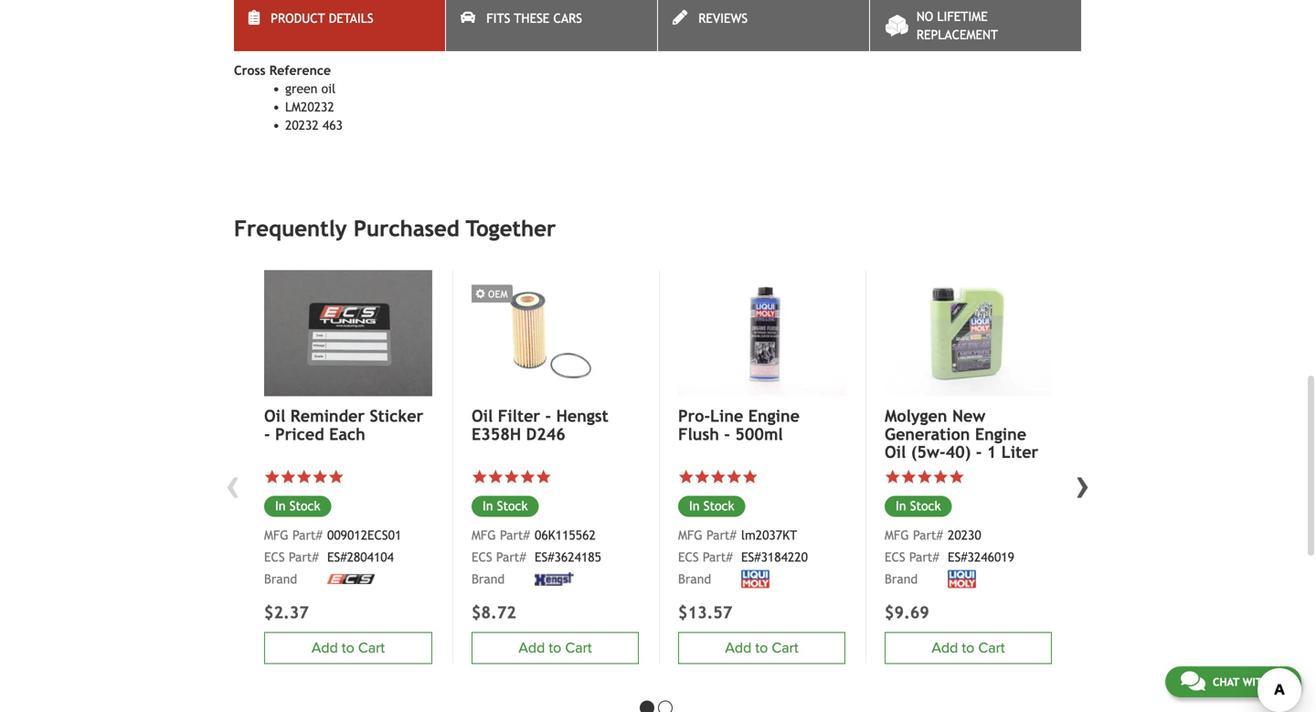 Task type: vqa. For each thing, say whether or not it's contained in the screenshot.
top VW
yes



Task type: describe. For each thing, give the bounding box(es) containing it.
fits these cars
[[487, 11, 582, 26]]

$9.69
[[885, 603, 929, 622]]

cart for $9.69
[[978, 639, 1005, 657]]

liter
[[1002, 443, 1039, 462]]

3 star image from the left
[[488, 469, 504, 485]]

to for $2.37
[[342, 639, 354, 657]]

chat with us
[[1213, 676, 1286, 688]]

sticker
[[370, 406, 424, 426]]

2 star image from the left
[[280, 469, 296, 485]]

- inside oil filter - hengst e358h d246
[[545, 406, 551, 426]]

lm20232
[[285, 100, 334, 114]]

mfg part# lm2037kt ecs part# es#3184220 brand
[[678, 528, 808, 586]]

11 star image from the left
[[933, 469, 949, 485]]

pro-line engine flush - 500ml image
[[678, 270, 846, 396]]

part# left es#3246019
[[909, 550, 939, 564]]

add for $8.72
[[519, 639, 545, 657]]

oil reminder sticker - priced each link
[[264, 406, 432, 444]]

stock for priced
[[290, 499, 320, 513]]

pro-line engine flush - 500ml
[[678, 406, 800, 444]]

es#3246019
[[948, 550, 1015, 564]]

mfg for $13.57
[[678, 528, 703, 542]]

replacement
[[917, 27, 998, 42]]

reviews
[[699, 11, 748, 26]]

part# up $13.57
[[703, 550, 733, 564]]

$2.37
[[264, 603, 309, 622]]

6 star image from the left
[[710, 469, 726, 485]]

mfg part# 06k115562 ecs part# es#3624185 brand
[[472, 528, 601, 586]]

line
[[710, 406, 744, 426]]

to for $9.69
[[962, 639, 975, 657]]

06k115562
[[535, 528, 596, 542]]

5 star image from the left
[[504, 469, 520, 485]]

2 00 from the top
[[331, 36, 345, 50]]

cars
[[554, 11, 582, 26]]

lm2037kt
[[741, 528, 797, 542]]

stock for -
[[704, 499, 735, 513]]

5 star image from the left
[[678, 469, 694, 485]]

cart for $8.72
[[565, 639, 592, 657]]

priced
[[275, 424, 324, 444]]

oil filter - hengst e358h d246 image
[[472, 270, 639, 396]]

oil reminder sticker - priced each image
[[264, 270, 432, 396]]

reviews link
[[658, 0, 869, 51]]

in for pro-line engine flush - 500ml
[[689, 499, 700, 513]]

e358h
[[472, 424, 521, 444]]

7 star image from the left
[[694, 469, 710, 485]]

505
[[307, 36, 328, 50]]

ecs image
[[327, 574, 375, 584]]

$13.57
[[678, 603, 733, 622]]

20230
[[948, 528, 982, 542]]

purchased
[[354, 216, 460, 241]]

molygen new generation engine oil (5w-40) - 1 liter image
[[885, 270, 1052, 396]]

reference
[[269, 63, 331, 78]]

oil for priced
[[264, 406, 286, 426]]

463
[[323, 118, 343, 133]]

in stock for -
[[689, 499, 735, 513]]

cart for $13.57
[[772, 639, 799, 657]]

in stock for oil
[[896, 499, 941, 513]]

1 star image from the left
[[264, 469, 280, 485]]

stock for e358h
[[497, 499, 528, 513]]

brand for $13.57
[[678, 572, 711, 586]]

add to cart for $9.69
[[932, 639, 1005, 657]]

green
[[285, 82, 318, 96]]

product details
[[271, 11, 373, 26]]

to for $13.57
[[755, 639, 768, 657]]

frequently purchased together
[[234, 216, 556, 241]]

add to cart button for $8.72
[[472, 632, 639, 664]]

2 star image from the left
[[472, 469, 488, 485]]

part# left lm2037kt
[[707, 528, 737, 542]]

10 star image from the left
[[885, 469, 901, 485]]

es#3184220
[[741, 550, 808, 564]]

reminder
[[290, 406, 365, 426]]

with
[[1243, 676, 1270, 688]]

hengst
[[556, 406, 609, 426]]

1
[[987, 443, 997, 462]]

1 vw from the top
[[285, 18, 304, 32]]

es#3624185
[[535, 550, 601, 564]]

mfg for $9.69
[[885, 528, 909, 542]]

filter
[[498, 406, 540, 426]]

cross
[[234, 63, 266, 78]]

4 star image from the left
[[312, 469, 328, 485]]

molygen
[[885, 406, 948, 426]]

in for oil reminder sticker - priced each
[[275, 499, 286, 513]]

part# left 20230 in the bottom right of the page
[[913, 528, 943, 542]]

in stock for e358h
[[483, 499, 528, 513]]

add to cart button for $2.37
[[264, 632, 432, 664]]

(5w-
[[911, 443, 946, 462]]

d246
[[526, 424, 566, 444]]



Task type: locate. For each thing, give the bounding box(es) containing it.
2 ecs from the left
[[472, 550, 492, 564]]

these
[[514, 11, 550, 26]]

mfg for $8.72
[[472, 528, 496, 542]]

add down mfg part# 20230 ecs part# es#3246019 brand
[[932, 639, 958, 657]]

frequently
[[234, 216, 347, 241]]

liqui moly image for $9.69
[[948, 570, 976, 588]]

in stock
[[275, 499, 320, 513], [483, 499, 528, 513], [689, 499, 735, 513], [896, 499, 941, 513]]

0 horizontal spatial oil
[[264, 406, 286, 426]]

2 mfg from the left
[[472, 528, 496, 542]]

0 vertical spatial vw
[[285, 18, 304, 32]]

star image
[[264, 469, 280, 485], [280, 469, 296, 485], [296, 469, 312, 485], [312, 469, 328, 485], [504, 469, 520, 485], [536, 469, 552, 485], [694, 469, 710, 485], [726, 469, 742, 485], [742, 469, 758, 485], [885, 469, 901, 485], [933, 469, 949, 485], [949, 469, 965, 485]]

brand up $8.72
[[472, 572, 505, 586]]

3 cart from the left
[[772, 639, 799, 657]]

3 ecs from the left
[[678, 550, 699, 564]]

mfg inside mfg part# 06k115562 ecs part# es#3624185 brand
[[472, 528, 496, 542]]

new
[[952, 406, 986, 426]]

in stock up mfg part# 06k115562 ecs part# es#3624185 brand
[[483, 499, 528, 513]]

ecs for $9.69
[[885, 550, 906, 564]]

2 stock from the left
[[497, 499, 528, 513]]

stock down (5w-
[[910, 499, 941, 513]]

chat with us link
[[1165, 666, 1302, 697]]

4 to from the left
[[962, 639, 975, 657]]

3 stock from the left
[[704, 499, 735, 513]]

vw
[[285, 18, 304, 32], [285, 36, 304, 50]]

brand
[[264, 572, 297, 586], [472, 572, 505, 586], [678, 572, 711, 586], [885, 572, 918, 586]]

oil left (5w-
[[885, 443, 906, 462]]

brand inside 'mfg part# lm2037kt ecs part# es#3184220 brand'
[[678, 572, 711, 586]]

1 vertical spatial 00
[[331, 36, 345, 50]]

product
[[271, 11, 325, 26]]

3 mfg from the left
[[678, 528, 703, 542]]

2 in stock from the left
[[483, 499, 528, 513]]

brand for $2.37
[[264, 572, 297, 586]]

9 star image from the left
[[742, 469, 758, 485]]

vw left the 502
[[285, 18, 304, 32]]

oil inside oil reminder sticker - priced each
[[264, 406, 286, 426]]

1 to from the left
[[342, 639, 354, 657]]

molygen new generation engine oil (5w-40) - 1 liter link
[[885, 406, 1052, 462]]

mfg
[[264, 528, 289, 542], [472, 528, 496, 542], [678, 528, 703, 542], [885, 528, 909, 542]]

ecs for $8.72
[[472, 550, 492, 564]]

4 add from the left
[[932, 639, 958, 657]]

-
[[545, 406, 551, 426], [264, 424, 270, 444], [724, 424, 730, 444], [976, 443, 982, 462]]

part# left 06k115562
[[500, 528, 530, 542]]

1 horizontal spatial liqui moly image
[[948, 570, 976, 588]]

- left "priced"
[[264, 424, 270, 444]]

engine inside pro-line engine flush - 500ml
[[748, 406, 800, 426]]

3 in stock from the left
[[689, 499, 735, 513]]

0 horizontal spatial liqui moly image
[[741, 570, 770, 588]]

liqui moly image down es#3184220
[[741, 570, 770, 588]]

8 star image from the left
[[917, 469, 933, 485]]

brand inside mfg part# 009012ecs01 ecs part# es#2804104 brand
[[264, 572, 297, 586]]

40)
[[946, 443, 971, 462]]

together
[[466, 216, 556, 241]]

1 liqui moly image from the left
[[741, 570, 770, 588]]

add to cart button for $9.69
[[885, 632, 1052, 664]]

1 in from the left
[[275, 499, 286, 513]]

engine inside molygen new generation engine oil (5w-40) - 1 liter
[[975, 424, 1027, 444]]

2 in from the left
[[483, 499, 493, 513]]

cart
[[358, 639, 385, 657], [565, 639, 592, 657], [772, 639, 799, 657], [978, 639, 1005, 657]]

add to cart button down $9.69
[[885, 632, 1052, 664]]

add to cart for $8.72
[[519, 639, 592, 657]]

no lifetime replacement
[[917, 9, 998, 42]]

in stock up 'mfg part# lm2037kt ecs part# es#3184220 brand' at the bottom right of the page
[[689, 499, 735, 513]]

cross reference green oil lm20232 20232 463
[[234, 63, 343, 133]]

hengst image
[[535, 572, 574, 586]]

brand for $9.69
[[885, 572, 918, 586]]

1 add to cart button from the left
[[264, 632, 432, 664]]

generation
[[885, 424, 970, 444]]

ecs inside 'mfg part# lm2037kt ecs part# es#3184220 brand'
[[678, 550, 699, 564]]

add for $9.69
[[932, 639, 958, 657]]

1 add from the left
[[312, 639, 338, 657]]

1 add to cart from the left
[[312, 639, 385, 657]]

ecs up $13.57
[[678, 550, 699, 564]]

4 add to cart button from the left
[[885, 632, 1052, 664]]

flush
[[678, 424, 719, 444]]

add to cart for $13.57
[[725, 639, 799, 657]]

12 star image from the left
[[949, 469, 965, 485]]

stock for oil
[[910, 499, 941, 513]]

2 add from the left
[[519, 639, 545, 657]]

ecs inside mfg part# 06k115562 ecs part# es#3624185 brand
[[472, 550, 492, 564]]

ecs for $2.37
[[264, 550, 285, 564]]

- inside oil reminder sticker - priced each
[[264, 424, 270, 444]]

4 in stock from the left
[[896, 499, 941, 513]]

in up mfg part# 20230 ecs part# es#3246019 brand
[[896, 499, 906, 513]]

mfg inside 'mfg part# lm2037kt ecs part# es#3184220 brand'
[[678, 528, 703, 542]]

each
[[329, 424, 365, 444]]

to for $8.72
[[549, 639, 562, 657]]

2 vw from the top
[[285, 36, 304, 50]]

chat
[[1213, 676, 1240, 688]]

8 star image from the left
[[726, 469, 742, 485]]

cart for $2.37
[[358, 639, 385, 657]]

add to cart button for $13.57
[[678, 632, 846, 664]]

- inside pro-line engine flush - 500ml
[[724, 424, 730, 444]]

brand up $13.57
[[678, 572, 711, 586]]

2 to from the left
[[549, 639, 562, 657]]

mfg up $8.72
[[472, 528, 496, 542]]

ecs up $8.72
[[472, 550, 492, 564]]

brand up $9.69
[[885, 572, 918, 586]]

009012ecs01
[[327, 528, 402, 542]]

star image
[[328, 469, 344, 485], [472, 469, 488, 485], [488, 469, 504, 485], [520, 469, 536, 485], [678, 469, 694, 485], [710, 469, 726, 485], [901, 469, 917, 485], [917, 469, 933, 485]]

4 mfg from the left
[[885, 528, 909, 542]]

oil left reminder
[[264, 406, 286, 426]]

3 in from the left
[[689, 499, 700, 513]]

4 star image from the left
[[520, 469, 536, 485]]

add for $13.57
[[725, 639, 752, 657]]

add to cart button
[[264, 632, 432, 664], [472, 632, 639, 664], [678, 632, 846, 664], [885, 632, 1052, 664]]

brand inside mfg part# 06k115562 ecs part# es#3624185 brand
[[472, 572, 505, 586]]

ecs up $9.69
[[885, 550, 906, 564]]

› link
[[1070, 459, 1097, 508]]

2 liqui moly image from the left
[[948, 570, 976, 588]]

oil for e358h
[[472, 406, 493, 426]]

oil
[[321, 82, 336, 96]]

1 star image from the left
[[328, 469, 344, 485]]

liqui moly image down es#3246019
[[948, 570, 976, 588]]

4 ecs from the left
[[885, 550, 906, 564]]

mfg inside mfg part# 009012ecs01 ecs part# es#2804104 brand
[[264, 528, 289, 542]]

2 brand from the left
[[472, 572, 505, 586]]

product details link
[[234, 0, 445, 51]]

4 add to cart from the left
[[932, 639, 1005, 657]]

0 vertical spatial 00
[[331, 18, 345, 32]]

add
[[312, 639, 338, 657], [519, 639, 545, 657], [725, 639, 752, 657], [932, 639, 958, 657]]

mfg part# 009012ecs01 ecs part# es#2804104 brand
[[264, 528, 402, 586]]

mfg up $13.57
[[678, 528, 703, 542]]

liqui moly image for $13.57
[[741, 570, 770, 588]]

ecs for $13.57
[[678, 550, 699, 564]]

oil filter - hengst e358h d246 link
[[472, 406, 639, 444]]

in stock up mfg part# 009012ecs01 ecs part# es#2804104 brand
[[275, 499, 320, 513]]

oil left the filter
[[472, 406, 493, 426]]

$8.72
[[472, 603, 516, 622]]

20232
[[285, 118, 319, 133]]

add to cart button down 'ecs' image
[[264, 632, 432, 664]]

oil inside oil filter - hengst e358h d246
[[472, 406, 493, 426]]

- left 1
[[976, 443, 982, 462]]

pro-line engine flush - 500ml link
[[678, 406, 846, 444]]

part# left 009012ecs01
[[292, 528, 323, 542]]

3 add to cart button from the left
[[678, 632, 846, 664]]

3 add to cart from the left
[[725, 639, 799, 657]]

in
[[275, 499, 286, 513], [483, 499, 493, 513], [689, 499, 700, 513], [896, 499, 906, 513]]

add for $2.37
[[312, 639, 338, 657]]

pro-
[[678, 406, 710, 426]]

add to cart button down $13.57
[[678, 632, 846, 664]]

ecs up $2.37
[[264, 550, 285, 564]]

stock
[[290, 499, 320, 513], [497, 499, 528, 513], [704, 499, 735, 513], [910, 499, 941, 513]]

part# left es#3624185
[[496, 550, 526, 564]]

mfg inside mfg part# 20230 ecs part# es#3246019 brand
[[885, 528, 909, 542]]

engine
[[748, 406, 800, 426], [975, 424, 1027, 444]]

fits
[[487, 11, 510, 26]]

vw 502 00 vw 505 00
[[285, 18, 345, 50]]

to
[[342, 639, 354, 657], [549, 639, 562, 657], [755, 639, 768, 657], [962, 639, 975, 657]]

1 cart from the left
[[358, 639, 385, 657]]

4 in from the left
[[896, 499, 906, 513]]

add to cart button down hengst icon
[[472, 632, 639, 664]]

details
[[329, 11, 373, 26]]

ecs inside mfg part# 20230 ecs part# es#3246019 brand
[[885, 550, 906, 564]]

3 to from the left
[[755, 639, 768, 657]]

liqui moly image
[[741, 570, 770, 588], [948, 570, 976, 588]]

oil inside molygen new generation engine oil (5w-40) - 1 liter
[[885, 443, 906, 462]]

502
[[307, 18, 328, 32]]

vw left 505
[[285, 36, 304, 50]]

1 vertical spatial vw
[[285, 36, 304, 50]]

1 horizontal spatial oil
[[472, 406, 493, 426]]

2 add to cart from the left
[[519, 639, 592, 657]]

oil
[[264, 406, 286, 426], [472, 406, 493, 426], [885, 443, 906, 462]]

no lifetime replacement link
[[870, 0, 1081, 51]]

500ml
[[735, 424, 783, 444]]

brand up $2.37
[[264, 572, 297, 586]]

stock up mfg part# 009012ecs01 ecs part# es#2804104 brand
[[290, 499, 320, 513]]

fits these cars link
[[446, 0, 657, 51]]

mfg up $2.37
[[264, 528, 289, 542]]

add down $13.57
[[725, 639, 752, 657]]

00 right the 502
[[331, 18, 345, 32]]

6 star image from the left
[[536, 469, 552, 485]]

1 brand from the left
[[264, 572, 297, 586]]

mfg part# 20230 ecs part# es#3246019 brand
[[885, 528, 1015, 586]]

3 add from the left
[[725, 639, 752, 657]]

oil reminder sticker - priced each
[[264, 406, 424, 444]]

brand for $8.72
[[472, 572, 505, 586]]

molygen new generation engine oil (5w-40) - 1 liter
[[885, 406, 1039, 462]]

4 brand from the left
[[885, 572, 918, 586]]

00 right 505
[[331, 36, 345, 50]]

in stock for priced
[[275, 499, 320, 513]]

1 stock from the left
[[290, 499, 320, 513]]

- right the flush
[[724, 424, 730, 444]]

1 ecs from the left
[[264, 550, 285, 564]]

in for oil filter - hengst e358h d246
[[483, 499, 493, 513]]

us
[[1273, 676, 1286, 688]]

in up 'mfg part# lm2037kt ecs part# es#3184220 brand' at the bottom right of the page
[[689, 499, 700, 513]]

no
[[917, 9, 934, 24]]

1 in stock from the left
[[275, 499, 320, 513]]

stock up 'mfg part# lm2037kt ecs part# es#3184220 brand' at the bottom right of the page
[[704, 499, 735, 513]]

mfg left 20230 in the bottom right of the page
[[885, 528, 909, 542]]

1 horizontal spatial engine
[[975, 424, 1027, 444]]

in up mfg part# 06k115562 ecs part# es#3624185 brand
[[483, 499, 493, 513]]

- right the filter
[[545, 406, 551, 426]]

00
[[331, 18, 345, 32], [331, 36, 345, 50]]

stock up mfg part# 06k115562 ecs part# es#3624185 brand
[[497, 499, 528, 513]]

ecs inside mfg part# 009012ecs01 ecs part# es#2804104 brand
[[264, 550, 285, 564]]

2 cart from the left
[[565, 639, 592, 657]]

7 star image from the left
[[901, 469, 917, 485]]

oil filter - hengst e358h d246
[[472, 406, 609, 444]]

ecs
[[264, 550, 285, 564], [472, 550, 492, 564], [678, 550, 699, 564], [885, 550, 906, 564]]

3 star image from the left
[[296, 469, 312, 485]]

›
[[1076, 459, 1091, 508]]

2 add to cart button from the left
[[472, 632, 639, 664]]

es#2804104
[[327, 550, 394, 564]]

1 mfg from the left
[[264, 528, 289, 542]]

4 cart from the left
[[978, 639, 1005, 657]]

4 stock from the left
[[910, 499, 941, 513]]

in for molygen new generation engine oil (5w-40) - 1 liter
[[896, 499, 906, 513]]

add down 'ecs' image
[[312, 639, 338, 657]]

add down hengst icon
[[519, 639, 545, 657]]

- inside molygen new generation engine oil (5w-40) - 1 liter
[[976, 443, 982, 462]]

lifetime
[[937, 9, 988, 24]]

add to cart for $2.37
[[312, 639, 385, 657]]

mfg for $2.37
[[264, 528, 289, 542]]

2 horizontal spatial oil
[[885, 443, 906, 462]]

3 brand from the left
[[678, 572, 711, 586]]

comments image
[[1181, 670, 1206, 692]]

part#
[[292, 528, 323, 542], [500, 528, 530, 542], [707, 528, 737, 542], [913, 528, 943, 542], [289, 550, 319, 564], [496, 550, 526, 564], [703, 550, 733, 564], [909, 550, 939, 564]]

in stock down (5w-
[[896, 499, 941, 513]]

brand inside mfg part# 20230 ecs part# es#3246019 brand
[[885, 572, 918, 586]]

in up mfg part# 009012ecs01 ecs part# es#2804104 brand
[[275, 499, 286, 513]]

0 horizontal spatial engine
[[748, 406, 800, 426]]

1 00 from the top
[[331, 18, 345, 32]]

add to cart
[[312, 639, 385, 657], [519, 639, 592, 657], [725, 639, 799, 657], [932, 639, 1005, 657]]

part# left es#2804104
[[289, 550, 319, 564]]



